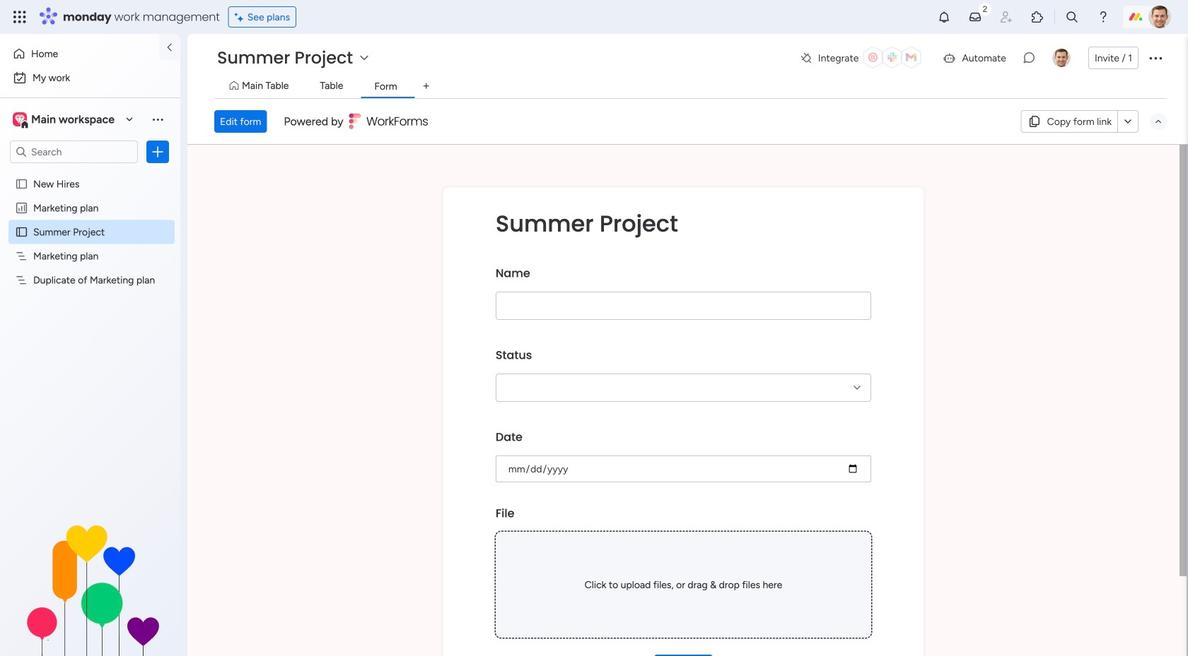 Task type: describe. For each thing, give the bounding box(es) containing it.
0 horizontal spatial terry turtle image
[[1052, 49, 1071, 67]]

public dashboard image
[[15, 201, 28, 215]]

collapse image
[[1153, 116, 1164, 127]]

lottie animation image
[[0, 514, 180, 657]]

update feed image
[[968, 10, 982, 24]]

see plans image
[[235, 9, 247, 25]]

2 group from the top
[[496, 337, 871, 419]]

notifications image
[[937, 10, 951, 24]]

0 vertical spatial option
[[8, 42, 151, 65]]

0 vertical spatial terry turtle image
[[1148, 6, 1171, 28]]

4 group from the top
[[496, 496, 871, 656]]

start a board discussion image
[[1022, 51, 1036, 65]]

Search in workspace field
[[30, 144, 118, 160]]

Choose a date date field
[[496, 456, 871, 483]]

help image
[[1096, 10, 1110, 24]]

3 group from the top
[[496, 419, 871, 496]]

menu image
[[151, 112, 165, 127]]

public board image
[[15, 177, 28, 191]]

name text field
[[496, 292, 871, 320]]

0 vertical spatial options image
[[1147, 50, 1164, 66]]



Task type: locate. For each thing, give the bounding box(es) containing it.
public board image
[[15, 225, 28, 239]]

monday marketplace image
[[1030, 10, 1045, 24]]

add view image
[[423, 81, 429, 91]]

option
[[8, 42, 151, 65], [8, 66, 172, 89], [0, 171, 180, 174]]

lottie animation element
[[0, 514, 180, 657]]

1 group from the top
[[496, 255, 871, 337]]

terry turtle image
[[1148, 6, 1171, 28], [1052, 49, 1071, 67]]

1 vertical spatial options image
[[151, 145, 165, 159]]

workforms logo image
[[349, 110, 429, 133]]

2 image
[[979, 1, 991, 17]]

tab list
[[214, 75, 1167, 99]]

1 horizontal spatial options image
[[1147, 50, 1164, 66]]

1 vertical spatial terry turtle image
[[1052, 49, 1071, 67]]

form form
[[187, 145, 1187, 657]]

0 horizontal spatial options image
[[151, 145, 165, 159]]

group
[[496, 255, 871, 337], [496, 337, 871, 419], [496, 419, 871, 496], [496, 496, 871, 656]]

list box
[[0, 169, 180, 483]]

tab
[[415, 75, 437, 98]]

options image down menu image
[[151, 145, 165, 159]]

workspace selection element
[[10, 95, 122, 144]]

1 horizontal spatial terry turtle image
[[1148, 6, 1171, 28]]

1 vertical spatial option
[[8, 66, 172, 89]]

search everything image
[[1065, 10, 1079, 24]]

select product image
[[13, 10, 27, 24]]

options image
[[1147, 50, 1164, 66], [151, 145, 165, 159]]

terry turtle image right start a board discussion image
[[1052, 49, 1071, 67]]

terry turtle image right help icon
[[1148, 6, 1171, 28]]

options image up "collapse" image
[[1147, 50, 1164, 66]]

2 vertical spatial option
[[0, 171, 180, 174]]



Task type: vqa. For each thing, say whether or not it's contained in the screenshot.
Close Recently visited ICON
no



